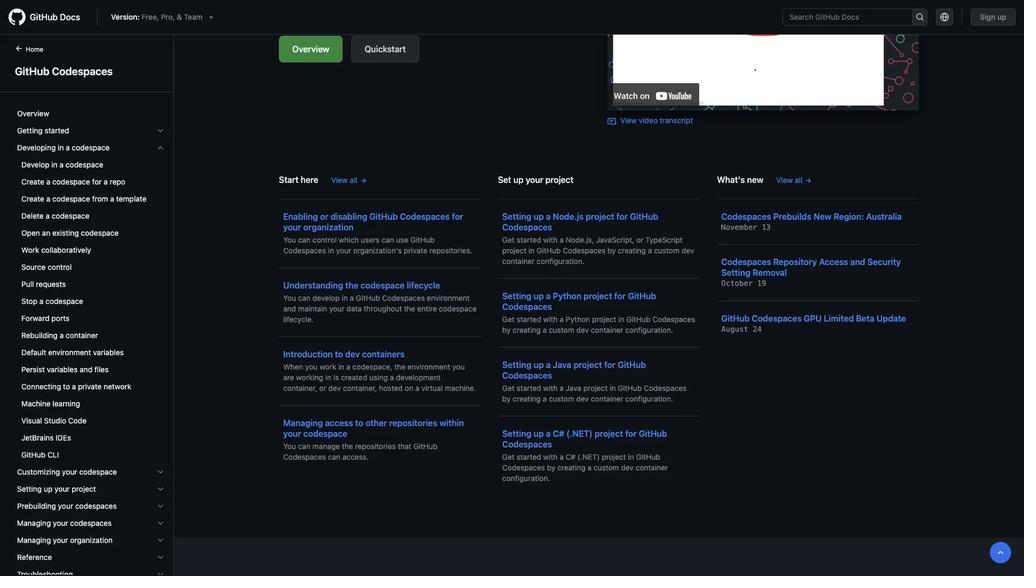 Task type: vqa. For each thing, say whether or not it's contained in the screenshot.
the editor.
no



Task type: describe. For each thing, give the bounding box(es) containing it.
github codespaces
[[15, 65, 113, 77]]

managing your codespaces
[[17, 519, 112, 528]]

develop in a codespace link
[[13, 156, 169, 173]]

video
[[639, 116, 658, 125]]

and inside persist variables and files link
[[80, 365, 92, 374]]

repository
[[774, 257, 817, 267]]

codespaces inside managing access to other repositories within your codespace you can manage the repositories that github codespaces can access.
[[283, 453, 326, 461]]

for for setting up a python project for github codespaces
[[615, 291, 626, 301]]

october 19 element
[[722, 279, 767, 288]]

open an existing codespace
[[21, 229, 119, 237]]

new
[[747, 175, 764, 185]]

view all for what's new
[[777, 176, 803, 184]]

develop in a codespace
[[21, 160, 103, 169]]

prebuilding
[[17, 502, 56, 511]]

an
[[42, 229, 50, 237]]

codespace,
[[353, 362, 392, 371]]

a inside understanding the codespace lifecycle you can develop in a github codespaces environment and maintain your data throughout the entire codespace lifecycle.
[[350, 294, 354, 302]]

is
[[334, 373, 339, 382]]

introduction to dev containers when you work in a codespace, the environment you are working in is created using a development container, or dev container, hosted on a virtual machine.
[[283, 349, 476, 393]]

up for setting up a c# (.net) project for github codespaces get started with a c# (.net) project in github codespaces by creating a custom dev container configuration.
[[534, 429, 544, 439]]

understanding the codespace lifecycle you can develop in a github codespaces environment and maintain your data throughout the entire codespace lifecycle.
[[283, 280, 477, 324]]

delete
[[21, 212, 44, 220]]

create for create a codespace from a template
[[21, 195, 44, 203]]

in inside enabling or disabling github codespaces for your organization you can control which users can use github codespaces in your organization's private repositories.
[[328, 246, 334, 255]]

with for java
[[543, 384, 558, 393]]

update
[[877, 313, 907, 323]]

codespace down delete a codespace link
[[81, 229, 119, 237]]

create a codespace for a repo link
[[13, 173, 169, 191]]

access
[[820, 257, 849, 267]]

working
[[296, 373, 323, 382]]

codespaces prebuilds new region: australia november 13
[[722, 211, 902, 232]]

configuration. inside 'setting up a python project for github codespaces get started with a python project in github codespaces by creating a custom dev container configuration.'
[[626, 326, 673, 334]]

forward ports link
[[13, 310, 169, 327]]

persist
[[21, 365, 45, 374]]

codespaces inside github codespaces gpu limited beta update august 24
[[752, 313, 802, 323]]

open
[[21, 229, 40, 237]]

node.js,
[[566, 235, 594, 244]]

customizing your codespace button
[[13, 464, 169, 481]]

managing for to
[[283, 418, 323, 428]]

to inside managing access to other repositories within your codespace you can manage the repositories that github codespaces can access.
[[355, 418, 364, 428]]

container inside setting up a java project for github codespaces get started with a java project in github codespaces by creating a custom dev container configuration.
[[591, 394, 624, 403]]

view video transcript
[[621, 116, 693, 125]]

or inside setting up a node.js project for github codespaces get started with a node.js, javascript, or typescript project in github codespaces by creating a custom dev container configuration.
[[637, 235, 644, 244]]

november 13 element
[[722, 223, 771, 232]]

container inside 'setting up a python project for github codespaces get started with a python project in github codespaces by creating a custom dev container configuration.'
[[591, 326, 624, 334]]

existing
[[52, 229, 79, 237]]

can down enabling
[[298, 235, 311, 244]]

dev inside 'setting up a python project for github codespaces get started with a python project in github codespaces by creating a custom dev container configuration.'
[[577, 326, 589, 334]]

throughout
[[364, 304, 402, 313]]

learning
[[53, 399, 80, 408]]

1 you from the left
[[305, 362, 318, 371]]

dev inside setting up a node.js project for github codespaces get started with a node.js, javascript, or typescript project in github codespaces by creating a custom dev container configuration.
[[682, 246, 695, 255]]

container inside github codespaces element
[[66, 331, 98, 340]]

your inside managing access to other repositories within your codespace you can manage the repositories that github codespaces can access.
[[283, 429, 301, 439]]

and inside understanding the codespace lifecycle you can develop in a github codespaces environment and maintain your data throughout the entire codespace lifecycle.
[[283, 304, 296, 313]]

using
[[369, 373, 388, 382]]

in inside setting up a node.js project for github codespaces get started with a node.js, javascript, or typescript project in github codespaces by creating a custom dev container configuration.
[[529, 246, 535, 255]]

0 vertical spatial overview
[[292, 44, 330, 54]]

to for introduction
[[335, 349, 343, 359]]

link image
[[608, 117, 616, 126]]

can inside understanding the codespace lifecycle you can develop in a github codespaces environment and maintain your data throughout the entire codespace lifecycle.
[[298, 294, 311, 302]]

or inside enabling or disabling github codespaces for your organization you can control which users can use github codespaces in your organization's private repositories.
[[320, 211, 329, 221]]

a inside connecting to a private network "link"
[[72, 382, 76, 391]]

rebuilding a container
[[21, 331, 98, 340]]

docs
[[60, 12, 80, 22]]

delete a codespace
[[21, 212, 90, 220]]

for inside setting up a c# (.net) project for github codespaces get started with a c# (.net) project in github codespaces by creating a custom dev container configuration.
[[626, 429, 637, 439]]

custom inside setting up a node.js project for github codespaces get started with a node.js, javascript, or typescript project in github codespaces by creating a custom dev container configuration.
[[654, 246, 680, 255]]

setting for setting up a node.js project for github codespaces
[[503, 211, 532, 221]]

github inside understanding the codespace lifecycle you can develop in a github codespaces environment and maintain your data throughout the entire codespace lifecycle.
[[356, 294, 380, 302]]

ides
[[56, 434, 71, 442]]

organization inside dropdown button
[[70, 536, 113, 545]]

setting inside the codespaces repository access and security setting removal october 19
[[722, 268, 751, 278]]

private inside "link"
[[78, 382, 102, 391]]

codespaces inside codespaces prebuilds new region: australia november 13
[[722, 211, 772, 221]]

all for disabling
[[350, 176, 358, 184]]

codespaces inside the codespaces repository access and security setting removal october 19
[[722, 257, 772, 267]]

codespaces inside 'link'
[[52, 65, 113, 77]]

hosted
[[379, 384, 403, 393]]

machine learning link
[[13, 395, 169, 413]]

setting up your project
[[17, 485, 96, 494]]

prebuilding your codespaces button
[[13, 498, 169, 515]]

by inside setting up a java project for github codespaces get started with a java project in github codespaces by creating a custom dev container configuration.
[[503, 394, 511, 403]]

managing for codespaces
[[17, 519, 51, 528]]

a inside rebuilding a container link
[[60, 331, 64, 340]]

enabling or disabling github codespaces for your organization you can control which users can use github codespaces in your organization's private repositories.
[[283, 211, 473, 255]]

create for create a codespace for a repo
[[21, 177, 44, 186]]

connecting to a private network
[[21, 382, 131, 391]]

a inside stop a codespace link
[[39, 297, 43, 306]]

connecting
[[21, 382, 61, 391]]

containers
[[362, 349, 405, 359]]

forward ports
[[21, 314, 70, 323]]

private inside enabling or disabling github codespaces for your organization you can control which users can use github codespaces in your organization's private repositories.
[[404, 246, 428, 255]]

codespaces repository access and security setting removal october 19
[[722, 257, 902, 288]]

up for sign up
[[998, 13, 1007, 21]]

machine
[[21, 399, 50, 408]]

work
[[320, 362, 336, 371]]

codespace down developing in a codespace dropdown button
[[66, 160, 103, 169]]

organization inside enabling or disabling github codespaces for your organization you can control which users can use github codespaces in your organization's private repositories.
[[304, 222, 354, 232]]

collaboratively
[[41, 246, 91, 255]]

container inside setting up a c# (.net) project for github codespaces get started with a c# (.net) project in github codespaces by creating a custom dev container configuration.
[[636, 463, 668, 472]]

what's new
[[717, 175, 764, 185]]

developing in a codespace element containing develop in a codespace
[[9, 156, 173, 464]]

machine learning
[[21, 399, 80, 408]]

codespace up throughout
[[361, 280, 405, 290]]

up for setting up a python project for github codespaces get started with a python project in github codespaces by creating a custom dev container configuration.
[[534, 291, 544, 301]]

by inside 'setting up a python project for github codespaces get started with a python project in github codespaces by creating a custom dev container configuration.'
[[503, 326, 511, 334]]

sign up
[[980, 13, 1007, 21]]

develop
[[313, 294, 340, 302]]

lifecycle.
[[283, 315, 314, 324]]

the up data
[[345, 280, 359, 290]]

by inside setting up a c# (.net) project for github codespaces get started with a c# (.net) project in github codespaces by creating a custom dev container configuration.
[[547, 463, 556, 472]]

template
[[116, 195, 147, 203]]

managing your organization
[[17, 536, 113, 545]]

setting for setting up a c# (.net) project for github codespaces
[[503, 429, 532, 439]]

for for setting up a node.js project for github codespaces
[[617, 211, 628, 221]]

0 horizontal spatial variables
[[47, 365, 78, 374]]

by inside setting up a node.js project for github codespaces get started with a node.js, javascript, or typescript project in github codespaces by creating a custom dev container configuration.
[[608, 246, 616, 255]]

delete a codespace link
[[13, 208, 169, 225]]

github inside managing access to other repositories within your codespace you can manage the repositories that github codespaces can access.
[[414, 442, 438, 451]]

entire
[[417, 304, 437, 313]]

default environment variables link
[[13, 344, 169, 361]]

beta
[[856, 313, 875, 323]]

can left "manage"
[[298, 442, 311, 451]]

up for setting up a java project for github codespaces get started with a java project in github codespaces by creating a custom dev container configuration.
[[534, 360, 544, 370]]

2 container, from the left
[[343, 384, 377, 393]]

1 vertical spatial repositories
[[355, 442, 396, 451]]

up for setting up your project
[[44, 485, 53, 494]]

codespaces for prebuilding your codespaces
[[75, 502, 117, 511]]

files
[[94, 365, 109, 374]]

develop
[[21, 160, 49, 169]]

managing for organization
[[17, 536, 51, 545]]

search image
[[916, 13, 925, 21]]

with for python
[[543, 315, 558, 324]]

in inside dropdown button
[[58, 143, 64, 152]]

can left use
[[382, 235, 394, 244]]

the inside managing access to other repositories within your codespace you can manage the repositories that github codespaces can access.
[[342, 442, 353, 451]]

developing in a codespace button
[[13, 139, 169, 156]]

lifecycle
[[407, 280, 440, 290]]

in inside setting up a c# (.net) project for github codespaces get started with a c# (.net) project in github codespaces by creating a custom dev container configuration.
[[628, 453, 634, 461]]

github docs
[[30, 12, 80, 22]]

gpu
[[804, 313, 822, 323]]

reference
[[17, 553, 52, 562]]

0 vertical spatial (.net)
[[567, 429, 593, 439]]

github docs link
[[9, 9, 89, 26]]

creating inside 'setting up a python project for github codespaces get started with a python project in github codespaces by creating a custom dev container configuration.'
[[513, 326, 541, 334]]

source control link
[[13, 259, 169, 276]]

users
[[361, 235, 380, 244]]

source control
[[21, 263, 72, 272]]

on
[[405, 384, 414, 393]]

codespace inside managing access to other repositories within your codespace you can manage the repositories that github codespaces can access.
[[304, 429, 348, 439]]

are
[[283, 373, 294, 382]]

sc 9kayk9 0 image for managing your codespaces
[[156, 519, 165, 528]]

august 24 element
[[722, 325, 762, 334]]

you for enabling or disabling github codespaces for your organization
[[283, 235, 296, 244]]

0 vertical spatial c#
[[553, 429, 565, 439]]

codespaces for managing your codespaces
[[70, 519, 112, 528]]

australia
[[867, 211, 902, 221]]

get for setting up a java project for github codespaces
[[503, 384, 515, 393]]

for for enabling or disabling github codespaces for your organization
[[452, 211, 464, 221]]

select language: current language is english image
[[941, 13, 949, 21]]

with for node.js
[[543, 235, 558, 244]]

version: free, pro, & team
[[111, 13, 203, 21]]

1 vertical spatial java
[[566, 384, 582, 393]]

from
[[92, 195, 108, 203]]

the inside the introduction to dev containers when you work in a codespace, the environment you are working in is created using a development container, or dev container, hosted on a virtual machine.
[[395, 362, 406, 371]]

jetbrains ides link
[[13, 430, 169, 447]]

triangle down image
[[207, 13, 215, 21]]

in inside 'setting up a python project for github codespaces get started with a python project in github codespaces by creating a custom dev container configuration.'
[[619, 315, 625, 324]]

custom inside setting up a java project for github codespaces get started with a java project in github codespaces by creating a custom dev container configuration.
[[549, 394, 575, 403]]

understanding
[[283, 280, 343, 290]]

version:
[[111, 13, 140, 21]]

get inside setting up a c# (.net) project for github codespaces get started with a c# (.net) project in github codespaces by creating a custom dev container configuration.
[[503, 453, 515, 461]]

environment for introduction to dev containers
[[408, 362, 451, 371]]

19
[[758, 279, 767, 288]]

in inside understanding the codespace lifecycle you can develop in a github codespaces environment and maintain your data throughout the entire codespace lifecycle.
[[342, 294, 348, 302]]

and inside the codespaces repository access and security setting removal october 19
[[851, 257, 866, 267]]

for inside developing in a codespace element
[[92, 177, 102, 186]]

view for enabling or disabling github codespaces for your organization
[[331, 176, 348, 184]]

for for setting up a java project for github codespaces
[[605, 360, 616, 370]]

configuration. inside setting up a node.js project for github codespaces get started with a node.js, javascript, or typescript project in github codespaces by creating a custom dev container configuration.
[[537, 257, 585, 265]]



Task type: locate. For each thing, give the bounding box(es) containing it.
managing inside the managing your codespaces dropdown button
[[17, 519, 51, 528]]

you up machine. at left bottom
[[453, 362, 465, 371]]

1 vertical spatial control
[[48, 263, 72, 272]]

1 you from the top
[[283, 235, 296, 244]]

repositories.
[[430, 246, 473, 255]]

ports
[[51, 314, 70, 323]]

1 horizontal spatial c#
[[566, 453, 576, 461]]

2 vertical spatial environment
[[408, 362, 451, 371]]

github cli
[[21, 451, 59, 459]]

0 horizontal spatial private
[[78, 382, 102, 391]]

1 vertical spatial managing
[[17, 519, 51, 528]]

codespace up ports at the left
[[46, 297, 83, 306]]

2 sc 9kayk9 0 image from the top
[[156, 144, 165, 152]]

repositories up access.
[[355, 442, 396, 451]]

configuration. inside setting up a c# (.net) project for github codespaces get started with a c# (.net) project in github codespaces by creating a custom dev container configuration.
[[503, 474, 550, 483]]

within
[[440, 418, 464, 428]]

by
[[608, 246, 616, 255], [503, 326, 511, 334], [503, 394, 511, 403], [547, 463, 556, 472]]

with inside 'setting up a python project for github codespaces get started with a python project in github codespaces by creating a custom dev container configuration.'
[[543, 315, 558, 324]]

overview link
[[279, 36, 343, 62], [13, 105, 169, 122]]

to up learning
[[63, 382, 70, 391]]

2 get from the top
[[503, 315, 515, 324]]

github inside github codespaces gpu limited beta update august 24
[[722, 313, 750, 323]]

node.js
[[553, 211, 584, 221]]

0 vertical spatial variables
[[93, 348, 124, 357]]

configuration. inside setting up a java project for github codespaces get started with a java project in github codespaces by creating a custom dev container configuration.
[[626, 394, 673, 403]]

can down "manage"
[[328, 453, 341, 461]]

sc 9kayk9 0 image inside managing your organization dropdown button
[[156, 536, 165, 545]]

0 horizontal spatial all
[[350, 176, 358, 184]]

or left typescript
[[637, 235, 644, 244]]

2 horizontal spatial to
[[355, 418, 364, 428]]

1 horizontal spatial you
[[453, 362, 465, 371]]

sc 9kayk9 0 image for developing in a codespace
[[156, 144, 165, 152]]

jetbrains ides
[[21, 434, 71, 442]]

access
[[325, 418, 353, 428]]

sc 9kayk9 0 image
[[156, 485, 165, 494], [156, 536, 165, 545], [156, 553, 165, 562]]

0 horizontal spatial overview link
[[13, 105, 169, 122]]

view video transcript link
[[608, 116, 693, 126]]

transcript
[[660, 116, 693, 125]]

1 view all from the left
[[331, 176, 358, 184]]

codespace up "manage"
[[304, 429, 348, 439]]

started for setting up a java project for github codespaces
[[517, 384, 541, 393]]

pull requests link
[[13, 276, 169, 293]]

and up lifecycle.
[[283, 304, 296, 313]]

create up delete
[[21, 195, 44, 203]]

javascript,
[[596, 235, 635, 244]]

1 get from the top
[[503, 235, 515, 244]]

1 horizontal spatial private
[[404, 246, 428, 255]]

0 vertical spatial to
[[335, 349, 343, 359]]

started inside setting up a node.js project for github codespaces get started with a node.js, javascript, or typescript project in github codespaces by creating a custom dev container configuration.
[[517, 235, 541, 244]]

1 horizontal spatial organization
[[304, 222, 354, 232]]

1 vertical spatial variables
[[47, 365, 78, 374]]

0 vertical spatial create
[[21, 177, 44, 186]]

view right "link" icon
[[621, 116, 637, 125]]

started for setting up a node.js project for github codespaces
[[517, 235, 541, 244]]

1 horizontal spatial all
[[795, 176, 803, 184]]

environment inside default environment variables link
[[48, 348, 91, 357]]

variables down default environment variables
[[47, 365, 78, 374]]

your inside understanding the codespace lifecycle you can develop in a github codespaces environment and maintain your data throughout the entire codespace lifecycle.
[[329, 304, 345, 313]]

creating inside setting up a c# (.net) project for github codespaces get started with a c# (.net) project in github codespaces by creating a custom dev container configuration.
[[558, 463, 586, 472]]

get for setting up a node.js project for github codespaces
[[503, 235, 515, 244]]

that
[[398, 442, 412, 451]]

organization down the managing your codespaces dropdown button
[[70, 536, 113, 545]]

get inside setting up a java project for github codespaces get started with a java project in github codespaces by creating a custom dev container configuration.
[[503, 384, 515, 393]]

up inside setting up a c# (.net) project for github codespaces get started with a c# (.net) project in github codespaces by creating a custom dev container configuration.
[[534, 429, 544, 439]]

and
[[851, 257, 866, 267], [283, 304, 296, 313], [80, 365, 92, 374]]

1 vertical spatial create
[[21, 195, 44, 203]]

custom inside 'setting up a python project for github codespaces get started with a python project in github codespaces by creating a custom dev container configuration.'
[[549, 326, 575, 334]]

or down working
[[319, 384, 327, 393]]

managing down prebuilding
[[17, 519, 51, 528]]

1 vertical spatial codespaces
[[70, 519, 112, 528]]

1 horizontal spatial overview link
[[279, 36, 343, 62]]

all up prebuilds
[[795, 176, 803, 184]]

codespaces down setting up your project dropdown button
[[75, 502, 117, 511]]

0 vertical spatial overview link
[[279, 36, 343, 62]]

or right enabling
[[320, 211, 329, 221]]

0 vertical spatial you
[[283, 235, 296, 244]]

1 vertical spatial c#
[[566, 453, 576, 461]]

dev inside setting up a c# (.net) project for github codespaces get started with a c# (.net) project in github codespaces by creating a custom dev container configuration.
[[621, 463, 634, 472]]

control down work collaboratively
[[48, 263, 72, 272]]

you down enabling
[[283, 235, 296, 244]]

5 sc 9kayk9 0 image from the top
[[156, 519, 165, 528]]

4 sc 9kayk9 0 image from the top
[[156, 502, 165, 511]]

cli
[[48, 451, 59, 459]]

codespace down getting started dropdown button at the top
[[72, 143, 110, 152]]

stop
[[21, 297, 37, 306]]

overview inside github codespaces element
[[17, 109, 49, 118]]

private down use
[[404, 246, 428, 255]]

codespaces inside understanding the codespace lifecycle you can develop in a github codespaces environment and maintain your data throughout the entire codespace lifecycle.
[[382, 294, 425, 302]]

free,
[[142, 13, 159, 21]]

2 sc 9kayk9 0 image from the top
[[156, 536, 165, 545]]

view all right new
[[777, 176, 803, 184]]

sc 9kayk9 0 image for your
[[156, 485, 165, 494]]

2 vertical spatial you
[[283, 442, 296, 451]]

managing up the reference
[[17, 536, 51, 545]]

sc 9kayk9 0 image inside developing in a codespace dropdown button
[[156, 144, 165, 152]]

a inside developing in a codespace dropdown button
[[66, 143, 70, 152]]

creating inside setting up a java project for github codespaces get started with a java project in github codespaces by creating a custom dev container configuration.
[[513, 394, 541, 403]]

0 horizontal spatial you
[[305, 362, 318, 371]]

create
[[21, 177, 44, 186], [21, 195, 44, 203]]

2 vertical spatial to
[[355, 418, 364, 428]]

1 horizontal spatial view
[[621, 116, 637, 125]]

1 vertical spatial private
[[78, 382, 102, 391]]

requests
[[36, 280, 66, 289]]

0 vertical spatial python
[[553, 291, 582, 301]]

managing up "manage"
[[283, 418, 323, 428]]

up inside setting up a java project for github codespaces get started with a java project in github codespaces by creating a custom dev container configuration.
[[534, 360, 544, 370]]

2 horizontal spatial and
[[851, 257, 866, 267]]

can
[[298, 235, 311, 244], [382, 235, 394, 244], [298, 294, 311, 302], [298, 442, 311, 451], [328, 453, 341, 461]]

environment inside understanding the codespace lifecycle you can develop in a github codespaces environment and maintain your data throughout the entire codespace lifecycle.
[[427, 294, 470, 302]]

6 sc 9kayk9 0 image from the top
[[156, 570, 165, 576]]

0 vertical spatial managing
[[283, 418, 323, 428]]

1 vertical spatial you
[[283, 294, 296, 302]]

setting up your project button
[[13, 481, 169, 498]]

managing inside managing access to other repositories within your codespace you can manage the repositories that github codespaces can access.
[[283, 418, 323, 428]]

scroll to top image
[[997, 549, 1005, 557]]

2 with from the top
[[543, 315, 558, 324]]

environment up development
[[408, 362, 451, 371]]

the
[[345, 280, 359, 290], [404, 304, 415, 313], [395, 362, 406, 371], [342, 442, 353, 451]]

0 vertical spatial environment
[[427, 294, 470, 302]]

view right new
[[777, 176, 793, 184]]

1 horizontal spatial view all
[[777, 176, 803, 184]]

sc 9kayk9 0 image inside getting started dropdown button
[[156, 126, 165, 135]]

1 sc 9kayk9 0 image from the top
[[156, 485, 165, 494]]

in inside setting up a java project for github codespaces get started with a java project in github codespaces by creating a custom dev container configuration.
[[610, 384, 616, 393]]

0 horizontal spatial view all
[[331, 176, 358, 184]]

all up disabling
[[350, 176, 358, 184]]

developing in a codespace element containing developing in a codespace
[[9, 139, 173, 464]]

start here
[[279, 175, 319, 185]]

1 vertical spatial sc 9kayk9 0 image
[[156, 536, 165, 545]]

for inside setting up a java project for github codespaces get started with a java project in github codespaces by creating a custom dev container configuration.
[[605, 360, 616, 370]]

managing your organization button
[[13, 532, 169, 549]]

1 horizontal spatial overview
[[292, 44, 330, 54]]

for inside setting up a node.js project for github codespaces get started with a node.js, javascript, or typescript project in github codespaces by creating a custom dev container configuration.
[[617, 211, 628, 221]]

variables up files
[[93, 348, 124, 357]]

setting for setting up a python project for github codespaces
[[503, 291, 532, 301]]

2 you from the left
[[453, 362, 465, 371]]

all
[[350, 176, 358, 184], [795, 176, 803, 184]]

container, down created
[[343, 384, 377, 393]]

2 vertical spatial or
[[319, 384, 327, 393]]

you for managing access to other repositories within your codespace
[[283, 442, 296, 451]]

creating inside setting up a node.js project for github codespaces get started with a node.js, javascript, or typescript project in github codespaces by creating a custom dev container configuration.
[[618, 246, 646, 255]]

0 horizontal spatial organization
[[70, 536, 113, 545]]

0 horizontal spatial control
[[48, 263, 72, 272]]

view all link for start here
[[331, 175, 367, 186]]

2 create from the top
[[21, 195, 44, 203]]

region:
[[834, 211, 865, 221]]

you up lifecycle.
[[283, 294, 296, 302]]

to up work
[[335, 349, 343, 359]]

2 vertical spatial and
[[80, 365, 92, 374]]

managing access to other repositories within your codespace you can manage the repositories that github codespaces can access.
[[283, 418, 464, 461]]

a inside delete a codespace link
[[46, 212, 50, 220]]

started inside setting up a java project for github codespaces get started with a java project in github codespaces by creating a custom dev container configuration.
[[517, 384, 541, 393]]

setting inside setting up a java project for github codespaces get started with a java project in github codespaces by creating a custom dev container configuration.
[[503, 360, 532, 370]]

work collaboratively
[[21, 246, 91, 255]]

create a codespace from a template link
[[13, 191, 169, 208]]

1 sc 9kayk9 0 image from the top
[[156, 126, 165, 135]]

team
[[184, 13, 203, 21]]

managing inside managing your organization dropdown button
[[17, 536, 51, 545]]

getting
[[17, 126, 43, 135]]

create a codespace from a template
[[21, 195, 147, 203]]

3 sc 9kayk9 0 image from the top
[[156, 553, 165, 562]]

1 vertical spatial to
[[63, 382, 70, 391]]

sc 9kayk9 0 image for prebuilding your codespaces
[[156, 502, 165, 511]]

organization's
[[353, 246, 402, 255]]

sc 9kayk9 0 image
[[156, 126, 165, 135], [156, 144, 165, 152], [156, 468, 165, 477], [156, 502, 165, 511], [156, 519, 165, 528], [156, 570, 165, 576]]

network
[[104, 382, 131, 391]]

virtual
[[422, 384, 443, 393]]

custom inside setting up a c# (.net) project for github codespaces get started with a c# (.net) project in github codespaces by creating a custom dev container configuration.
[[594, 463, 619, 472]]

you left "manage"
[[283, 442, 296, 451]]

you inside understanding the codespace lifecycle you can develop in a github codespaces environment and maintain your data throughout the entire codespace lifecycle.
[[283, 294, 296, 302]]

control inside github codespaces element
[[48, 263, 72, 272]]

private down persist variables and files link
[[78, 382, 102, 391]]

pull requests
[[21, 280, 66, 289]]

up inside setting up a node.js project for github codespaces get started with a node.js, javascript, or typescript project in github codespaces by creating a custom dev container configuration.
[[534, 211, 544, 221]]

0 vertical spatial or
[[320, 211, 329, 221]]

1 vertical spatial environment
[[48, 348, 91, 357]]

and right access
[[851, 257, 866, 267]]

visual studio code
[[21, 417, 87, 425]]

1 vertical spatial or
[[637, 235, 644, 244]]

tooltip
[[990, 542, 1012, 564]]

can up "maintain"
[[298, 294, 311, 302]]

started
[[45, 126, 69, 135], [517, 235, 541, 244], [517, 315, 541, 324], [517, 384, 541, 393], [517, 453, 541, 461]]

get
[[503, 235, 515, 244], [503, 315, 515, 324], [503, 384, 515, 393], [503, 453, 515, 461]]

view right here
[[331, 176, 348, 184]]

2 vertical spatial managing
[[17, 536, 51, 545]]

environment inside the introduction to dev containers when you work in a codespace, the environment you are working in is created using a development container, or dev container, hosted on a virtual machine.
[[408, 362, 451, 371]]

2 developing in a codespace element from the top
[[9, 156, 173, 464]]

codespace down create a codespace for a repo
[[52, 195, 90, 203]]

limited
[[824, 313, 854, 323]]

setting up a python project for github codespaces get started with a python project in github codespaces by creating a custom dev container configuration.
[[503, 291, 696, 334]]

github inside 'link'
[[15, 65, 49, 77]]

1 create from the top
[[21, 177, 44, 186]]

1 view all link from the left
[[331, 175, 367, 186]]

forward
[[21, 314, 49, 323]]

creating
[[618, 246, 646, 255], [513, 326, 541, 334], [513, 394, 541, 403], [558, 463, 586, 472]]

0 horizontal spatial overview
[[17, 109, 49, 118]]

1 horizontal spatial and
[[283, 304, 296, 313]]

0 horizontal spatial to
[[63, 382, 70, 391]]

1 horizontal spatial view all link
[[777, 175, 812, 186]]

3 sc 9kayk9 0 image from the top
[[156, 468, 165, 477]]

managing your codespaces button
[[13, 515, 169, 532]]

environment for understanding the codespace lifecycle
[[427, 294, 470, 302]]

1 vertical spatial overview
[[17, 109, 49, 118]]

quickstart link
[[351, 36, 419, 62]]

1 vertical spatial overview link
[[13, 105, 169, 122]]

3 get from the top
[[503, 384, 515, 393]]

to for connecting
[[63, 382, 70, 391]]

codespace
[[72, 143, 110, 152], [66, 160, 103, 169], [52, 177, 90, 186], [52, 195, 90, 203], [52, 212, 90, 220], [81, 229, 119, 237], [361, 280, 405, 290], [46, 297, 83, 306], [439, 304, 477, 313], [304, 429, 348, 439], [79, 468, 117, 477]]

codespace right entire
[[439, 304, 477, 313]]

c#
[[553, 429, 565, 439], [566, 453, 576, 461]]

view all link up disabling
[[331, 175, 367, 186]]

Search GitHub Docs search field
[[784, 9, 913, 25]]

access.
[[343, 453, 369, 461]]

view all right here
[[331, 176, 358, 184]]

started inside setting up a c# (.net) project for github codespaces get started with a c# (.net) project in github codespaces by creating a custom dev container configuration.
[[517, 453, 541, 461]]

2 view all link from the left
[[777, 175, 812, 186]]

sc 9kayk9 0 image for customizing your codespace
[[156, 468, 165, 477]]

setting inside 'setting up a python project for github codespaces get started with a python project in github codespaces by creating a custom dev container configuration.'
[[503, 291, 532, 301]]

sc 9kayk9 0 image for organization
[[156, 536, 165, 545]]

1 horizontal spatial to
[[335, 349, 343, 359]]

codespace down develop in a codespace
[[52, 177, 90, 186]]

1 container, from the left
[[283, 384, 317, 393]]

1 vertical spatial python
[[566, 315, 590, 324]]

setting up a c# (.net) project for github codespaces get started with a c# (.net) project in github codespaces by creating a custom dev container configuration.
[[503, 429, 668, 483]]

up for setting up a node.js project for github codespaces get started with a node.js, javascript, or typescript project in github codespaces by creating a custom dev container configuration.
[[534, 211, 544, 221]]

visual studio code link
[[13, 413, 169, 430]]

machine.
[[445, 384, 476, 393]]

and left files
[[80, 365, 92, 374]]

dev inside setting up a java project for github codespaces get started with a java project in github codespaces by creating a custom dev container configuration.
[[577, 394, 589, 403]]

0 vertical spatial private
[[404, 246, 428, 255]]

setting for setting up a java project for github codespaces
[[503, 360, 532, 370]]

with inside setting up a node.js project for github codespaces get started with a node.js, javascript, or typescript project in github codespaces by creating a custom dev container configuration.
[[543, 235, 558, 244]]

sign up link
[[971, 9, 1016, 26]]

0 vertical spatial sc 9kayk9 0 image
[[156, 485, 165, 494]]

getting started
[[17, 126, 69, 135]]

2 horizontal spatial view
[[777, 176, 793, 184]]

development
[[396, 373, 441, 382]]

0 vertical spatial and
[[851, 257, 866, 267]]

project inside dropdown button
[[72, 485, 96, 494]]

sc 9kayk9 0 image for getting started
[[156, 126, 165, 135]]

2 vertical spatial sc 9kayk9 0 image
[[156, 553, 165, 562]]

setting up a node.js project for github codespaces get started with a node.js, javascript, or typescript project in github codespaces by creating a custom dev container configuration.
[[503, 211, 695, 265]]

control left the which at the left top of the page
[[313, 235, 337, 244]]

1 developing in a codespace element from the top
[[9, 139, 173, 464]]

None search field
[[783, 9, 928, 26]]

developing in a codespace
[[17, 143, 110, 152]]

in
[[58, 143, 64, 152], [51, 160, 58, 169], [328, 246, 334, 255], [529, 246, 535, 255], [342, 294, 348, 302], [619, 315, 625, 324], [338, 362, 344, 371], [325, 373, 331, 382], [610, 384, 616, 393], [628, 453, 634, 461]]

get inside setting up a node.js project for github codespaces get started with a node.js, javascript, or typescript project in github codespaces by creating a custom dev container configuration.
[[503, 235, 515, 244]]

you inside managing access to other repositories within your codespace you can manage the repositories that github codespaces can access.
[[283, 442, 296, 451]]

2 you from the top
[[283, 294, 296, 302]]

or inside the introduction to dev containers when you work in a codespace, the environment you are working in is created using a development container, or dev container, hosted on a virtual machine.
[[319, 384, 327, 393]]

enabling
[[283, 211, 318, 221]]

1 vertical spatial and
[[283, 304, 296, 313]]

quickstart
[[365, 44, 406, 54]]

managing
[[283, 418, 323, 428], [17, 519, 51, 528], [17, 536, 51, 545]]

4 with from the top
[[543, 453, 558, 461]]

repositories up 'that' at the bottom of page
[[389, 418, 438, 428]]

developing in a codespace element
[[9, 139, 173, 464], [9, 156, 173, 464]]

for inside enabling or disabling github codespaces for your organization you can control which users can use github codespaces in your organization's private repositories.
[[452, 211, 464, 221]]

0 horizontal spatial container,
[[283, 384, 317, 393]]

0 vertical spatial organization
[[304, 222, 354, 232]]

get inside 'setting up a python project for github codespaces get started with a python project in github codespaces by creating a custom dev container configuration.'
[[503, 315, 515, 324]]

with inside setting up a c# (.net) project for github codespaces get started with a c# (.net) project in github codespaces by creating a custom dev container configuration.
[[543, 453, 558, 461]]

started for setting up a python project for github codespaces
[[517, 315, 541, 324]]

1 vertical spatial (.net)
[[578, 453, 600, 461]]

rebuilding a container link
[[13, 327, 169, 344]]

work collaboratively link
[[13, 242, 169, 259]]

codespace down github cli link at the bottom left of the page
[[79, 468, 117, 477]]

to inside "link"
[[63, 382, 70, 391]]

3 with from the top
[[543, 384, 558, 393]]

2 all from the left
[[795, 176, 803, 184]]

a inside develop in a codespace link
[[60, 160, 64, 169]]

view all link up prebuilds
[[777, 175, 812, 186]]

the up access.
[[342, 442, 353, 451]]

0 vertical spatial codespaces
[[75, 502, 117, 511]]

work
[[21, 246, 39, 255]]

1 horizontal spatial container,
[[343, 384, 377, 393]]

1 with from the top
[[543, 235, 558, 244]]

1 vertical spatial organization
[[70, 536, 113, 545]]

your
[[526, 175, 544, 185], [283, 222, 301, 232], [336, 246, 351, 255], [329, 304, 345, 313], [283, 429, 301, 439], [62, 468, 77, 477], [55, 485, 70, 494], [58, 502, 73, 511], [53, 519, 68, 528], [53, 536, 68, 545]]

4 get from the top
[[503, 453, 515, 461]]

view all for start here
[[331, 176, 358, 184]]

set up your project
[[498, 175, 574, 185]]

sc 9kayk9 0 image inside customizing your codespace dropdown button
[[156, 468, 165, 477]]

control inside enabling or disabling github codespaces for your organization you can control which users can use github codespaces in your organization's private repositories.
[[313, 235, 337, 244]]

for inside 'setting up a python project for github codespaces get started with a python project in github codespaces by creating a custom dev container configuration.'
[[615, 291, 626, 301]]

setting inside setting up your project dropdown button
[[17, 485, 42, 494]]

(.net)
[[567, 429, 593, 439], [578, 453, 600, 461]]

up inside 'setting up a python project for github codespaces get started with a python project in github codespaces by creating a custom dev container configuration.'
[[534, 291, 544, 301]]

organization down disabling
[[304, 222, 354, 232]]

studio
[[44, 417, 66, 425]]

0 horizontal spatial view all link
[[331, 175, 367, 186]]

github codespaces element
[[0, 43, 174, 576]]

open an existing codespace link
[[13, 225, 169, 242]]

the left entire
[[404, 304, 415, 313]]

you up working
[[305, 362, 318, 371]]

repositories
[[389, 418, 438, 428], [355, 442, 396, 451]]

1 horizontal spatial control
[[313, 235, 337, 244]]

sc 9kayk9 0 image inside the managing your codespaces dropdown button
[[156, 519, 165, 528]]

container, down working
[[283, 384, 317, 393]]

setting inside setting up a node.js project for github codespaces get started with a node.js, javascript, or typescript project in github codespaces by creating a custom dev container configuration.
[[503, 211, 532, 221]]

2 view all from the left
[[777, 176, 803, 184]]

started inside 'setting up a python project for github codespaces get started with a python project in github codespaces by creating a custom dev container configuration.'
[[517, 315, 541, 324]]

0 horizontal spatial and
[[80, 365, 92, 374]]

get for setting up a python project for github codespaces
[[503, 315, 515, 324]]

setting inside setting up a c# (.net) project for github codespaces get started with a c# (.net) project in github codespaces by creating a custom dev container configuration.
[[503, 429, 532, 439]]

source
[[21, 263, 46, 272]]

to left other
[[355, 418, 364, 428]]

0 horizontal spatial view
[[331, 176, 348, 184]]

up for set up your project
[[514, 175, 524, 185]]

view for codespaces prebuilds new region: australia
[[777, 176, 793, 184]]

with
[[543, 235, 558, 244], [543, 315, 558, 324], [543, 384, 558, 393], [543, 453, 558, 461]]

the down containers
[[395, 362, 406, 371]]

0 vertical spatial repositories
[[389, 418, 438, 428]]

codespaces down prebuilding your codespaces dropdown button
[[70, 519, 112, 528]]

environment up persist variables and files
[[48, 348, 91, 357]]

create down 'develop'
[[21, 177, 44, 186]]

view all
[[331, 176, 358, 184], [777, 176, 803, 184]]

1 horizontal spatial variables
[[93, 348, 124, 357]]

started inside dropdown button
[[45, 126, 69, 135]]

environment up entire
[[427, 294, 470, 302]]

container inside setting up a node.js project for github codespaces get started with a node.js, javascript, or typescript project in github codespaces by creating a custom dev container configuration.
[[503, 257, 535, 265]]

3 you from the top
[[283, 442, 296, 451]]

codespace up open an existing codespace at the top
[[52, 212, 90, 220]]

sc 9kayk9 0 image inside reference dropdown button
[[156, 553, 165, 562]]

code
[[68, 417, 87, 425]]

codespaces inside dropdown button
[[70, 519, 112, 528]]

1 all from the left
[[350, 176, 358, 184]]

customizing
[[17, 468, 60, 477]]

set
[[498, 175, 512, 185]]

0 vertical spatial control
[[313, 235, 337, 244]]

getting started button
[[13, 122, 169, 139]]

0 vertical spatial java
[[553, 360, 572, 370]]

customizing your codespace
[[17, 468, 117, 477]]

view all link for what's new
[[777, 175, 812, 186]]

all for new
[[795, 176, 803, 184]]

use
[[396, 235, 409, 244]]

0 horizontal spatial c#
[[553, 429, 565, 439]]



